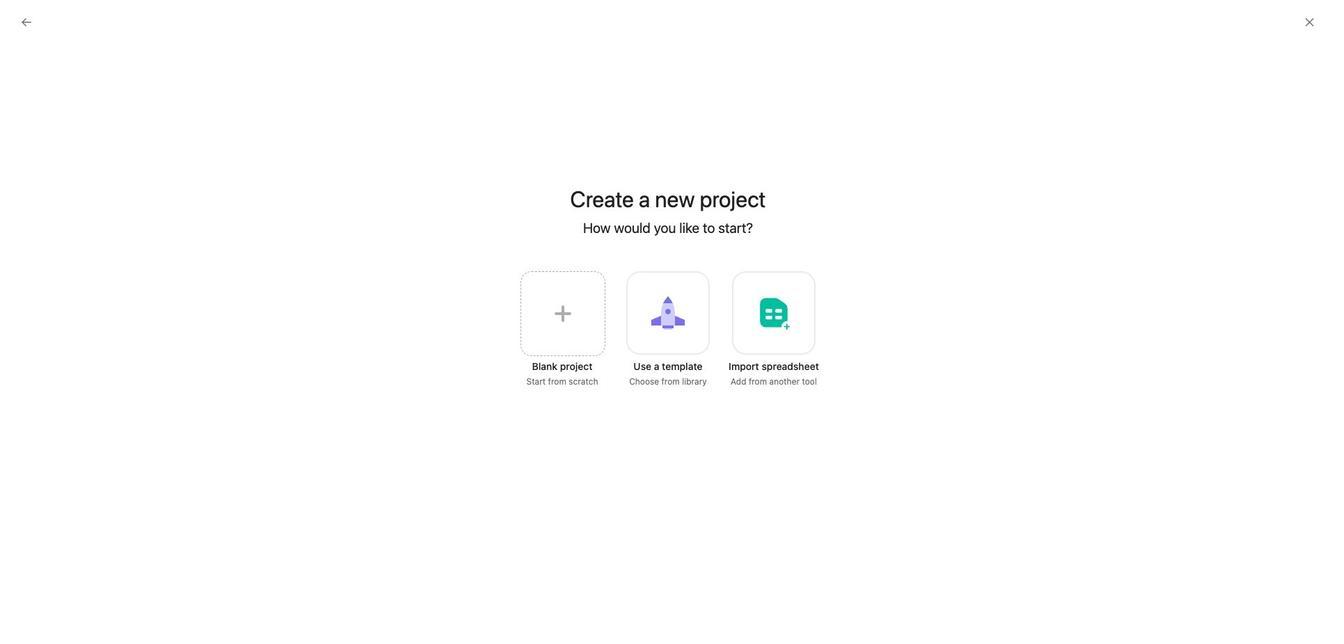 Task type: vqa. For each thing, say whether or not it's contained in the screenshot.
Give
no



Task type: locate. For each thing, give the bounding box(es) containing it.
go back image
[[21, 17, 32, 28], [21, 17, 32, 28]]

1 list item from the top
[[330, 270, 741, 295]]

hide sidebar image
[[18, 11, 29, 22]]

list item
[[330, 270, 741, 295], [330, 295, 741, 320], [330, 320, 741, 345], [330, 345, 741, 370], [330, 370, 741, 395]]

2 list item from the top
[[330, 295, 741, 320]]

close image
[[1304, 17, 1315, 28], [1304, 17, 1315, 28]]



Task type: describe. For each thing, give the bounding box(es) containing it.
list image
[[783, 354, 800, 371]]

list image
[[783, 304, 800, 321]]

3 list item from the top
[[330, 320, 741, 345]]

4 list item from the top
[[330, 345, 741, 370]]

5 list item from the top
[[330, 370, 741, 395]]



